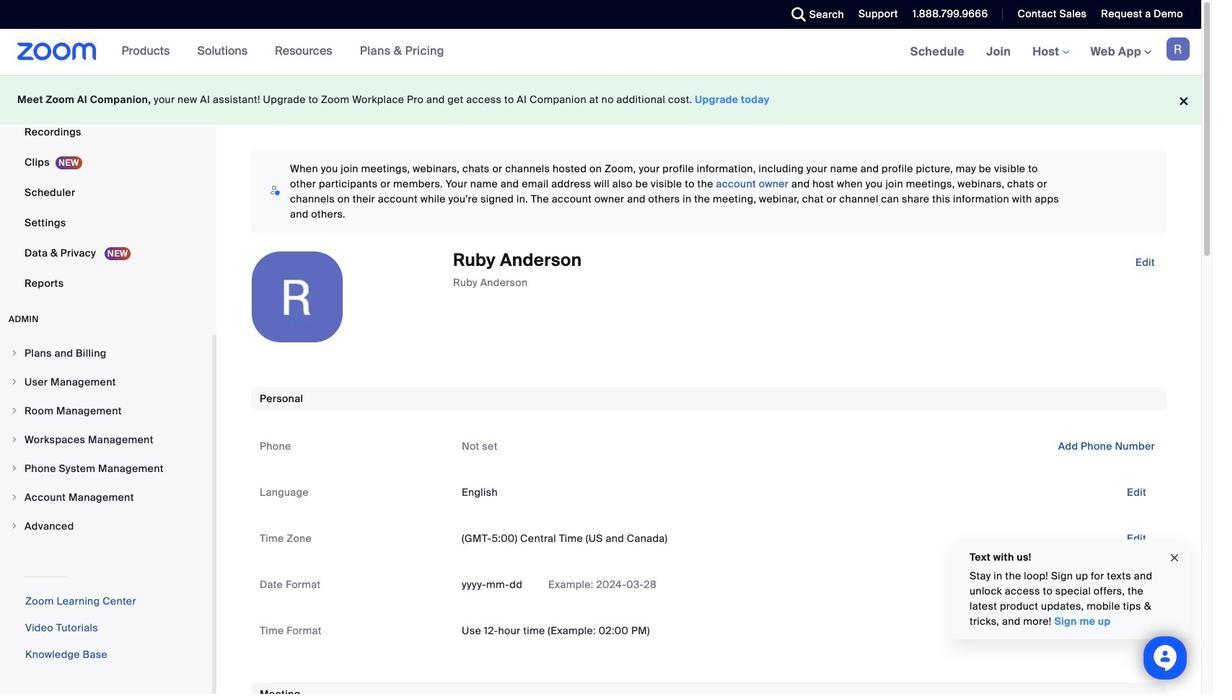 Task type: locate. For each thing, give the bounding box(es) containing it.
6 right image from the top
[[10, 522, 19, 531]]

profile picture image
[[1167, 38, 1190, 61]]

banner
[[0, 29, 1201, 76]]

footer
[[0, 75, 1201, 125]]

2 menu item from the top
[[0, 369, 212, 396]]

2 right image from the top
[[10, 378, 19, 387]]

4 menu item from the top
[[0, 426, 212, 454]]

5 menu item from the top
[[0, 455, 212, 483]]

right image
[[10, 494, 19, 502]]

menu item
[[0, 340, 212, 367], [0, 369, 212, 396], [0, 398, 212, 425], [0, 426, 212, 454], [0, 455, 212, 483], [0, 484, 212, 512], [0, 513, 212, 540]]

zoom logo image
[[17, 43, 96, 61]]

user photo image
[[252, 252, 343, 343]]

6 menu item from the top
[[0, 484, 212, 512]]

right image
[[10, 349, 19, 358], [10, 378, 19, 387], [10, 407, 19, 416], [10, 436, 19, 445], [10, 465, 19, 473], [10, 522, 19, 531]]

4 right image from the top
[[10, 436, 19, 445]]

1 menu item from the top
[[0, 340, 212, 367]]

edit user photo image
[[286, 291, 309, 304]]



Task type: describe. For each thing, give the bounding box(es) containing it.
admin menu menu
[[0, 340, 212, 542]]

close image
[[1169, 550, 1181, 567]]

meetings navigation
[[900, 29, 1201, 76]]

product information navigation
[[111, 29, 455, 75]]

5 right image from the top
[[10, 465, 19, 473]]

1 right image from the top
[[10, 349, 19, 358]]

3 menu item from the top
[[0, 398, 212, 425]]

3 right image from the top
[[10, 407, 19, 416]]

personal menu menu
[[0, 0, 212, 299]]

7 menu item from the top
[[0, 513, 212, 540]]



Task type: vqa. For each thing, say whether or not it's contained in the screenshot.
5th Menu Item from the bottom of the the Admin Menu "menu"
yes



